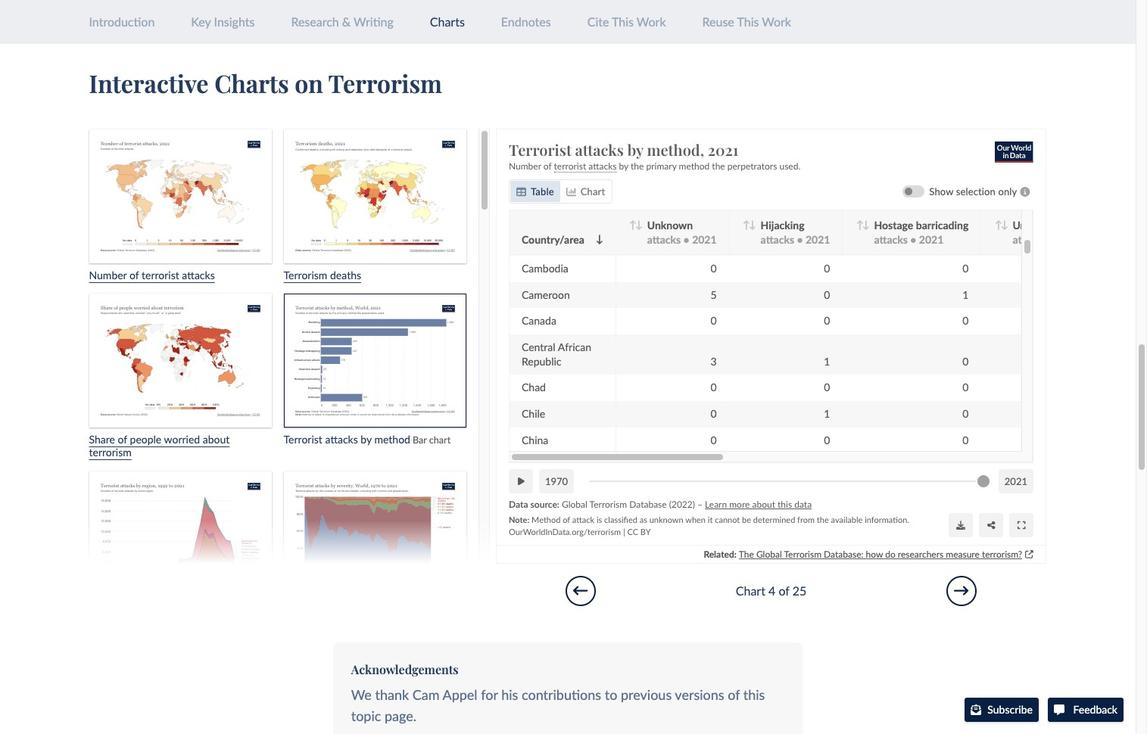 Task type: describe. For each thing, give the bounding box(es) containing it.
perpetrators
[[728, 161, 778, 172]]

thank
[[375, 687, 409, 704]]

by
[[641, 528, 651, 538]]

0 vertical spatial arrow down long image
[[749, 221, 757, 230]]

4
[[769, 584, 776, 599]]

ourworldindata.org/terrorism
[[509, 528, 621, 538]]

attacks inside 'link'
[[182, 269, 215, 282]]

chart
[[581, 186, 606, 198]]

key insights link
[[191, 14, 255, 29]]

1970 button
[[539, 470, 574, 494]]

2021 inside hostage barricading attacks • 2021
[[920, 234, 944, 247]]

terrorism deaths link
[[284, 130, 466, 282]]

envelope open text image
[[972, 705, 982, 716]]

endnotes link
[[501, 14, 551, 29]]

go to previous slide image
[[574, 584, 588, 599]]

reuse this work
[[703, 14, 792, 29]]

this for reuse
[[738, 14, 760, 29]]

0 vertical spatial by
[[628, 139, 644, 160]]

share image
[[988, 521, 996, 530]]

share of people worried about terrorism link
[[89, 294, 272, 459]]

on
[[295, 67, 323, 99]]

|
[[623, 528, 626, 538]]

1 horizontal spatial charts
[[430, 14, 465, 29]]

method
[[532, 516, 561, 525]]

global for the
[[757, 549, 783, 560]]

database:
[[824, 549, 864, 560]]

number for number of terrorist attacks
[[89, 269, 127, 282]]

measure
[[947, 549, 980, 560]]

primary
[[647, 161, 677, 172]]

work for cite this work
[[637, 14, 666, 29]]

china
[[522, 434, 549, 447]]

terrorism for interactive charts on terrorism
[[329, 67, 442, 99]]

page.
[[385, 708, 417, 725]]

versions
[[675, 687, 725, 704]]

of down terrorist
[[544, 161, 552, 172]]

learn
[[705, 500, 728, 511]]

central
[[522, 341, 556, 354]]

republic
[[522, 355, 562, 368]]

when
[[686, 516, 706, 525]]

arrow up long image for unarmed
[[996, 221, 1003, 230]]

data
[[509, 500, 529, 511]]

chart column image
[[567, 187, 576, 197]]

chart
[[736, 584, 766, 599]]

circle info image
[[1018, 187, 1034, 197]]

introduction
[[89, 14, 155, 29]]

global for source:
[[562, 500, 588, 511]]

enter full-screen image
[[1018, 521, 1026, 530]]

appel
[[443, 687, 478, 704]]

african
[[558, 341, 592, 354]]

writing
[[354, 14, 394, 29]]

researchers
[[899, 549, 944, 560]]

show
[[930, 186, 954, 198]]

of right 4
[[779, 584, 790, 599]]

arrow up long image for hijacking
[[743, 221, 751, 230]]

insights
[[214, 14, 255, 29]]

work for reuse this work
[[762, 14, 792, 29]]

be
[[743, 516, 752, 525]]

0 horizontal spatial the
[[631, 161, 644, 172]]

from
[[798, 516, 815, 525]]

the
[[739, 549, 755, 560]]

number of terrorist attacks
[[89, 269, 215, 282]]

cite
[[588, 14, 609, 29]]

up right from square image
[[1026, 551, 1034, 559]]

2021 inside unknown attacks • 2021
[[693, 234, 717, 247]]

message image
[[1055, 705, 1065, 716]]

arrow up long image for hostage
[[857, 221, 864, 230]]

download image
[[957, 521, 966, 530]]

unknown
[[648, 219, 693, 232]]

this inside the we thank cam appel for his contributions to previous versions of this topic page.
[[744, 687, 766, 704]]

cc by link
[[628, 528, 651, 538]]

end time slider
[[972, 467, 996, 497]]

1970
[[546, 476, 568, 488]]

key
[[191, 14, 211, 29]]

cc
[[628, 528, 639, 538]]

related:
[[704, 549, 737, 560]]

table button
[[511, 181, 560, 203]]

by the primary method the perpetrators used.
[[617, 161, 801, 172]]

table image
[[517, 187, 527, 197]]

1 for 1
[[963, 210, 969, 223]]

terrorism for related: the global terrorism database: how do researchers measure terrorism?
[[785, 549, 822, 560]]

of inside the we thank cam appel for his contributions to previous versions of this topic page.
[[728, 687, 740, 704]]

share
[[89, 433, 115, 446]]

unarmed
[[1013, 219, 1057, 232]]

ourworldindata.org/terrorism link
[[509, 528, 621, 538]]

3
[[711, 355, 717, 368]]

number for number of
[[509, 161, 542, 172]]

note: method of attack is classified as unknown when it cannot be determined from the available information.
[[509, 516, 910, 525]]

of inside share of people worried about terrorism
[[118, 433, 127, 446]]

terrorism deaths
[[284, 269, 361, 282]]

• inside hostage barricading attacks • 2021
[[911, 234, 917, 247]]

how
[[866, 549, 884, 560]]

cameroon
[[522, 288, 570, 301]]

subscribe
[[988, 704, 1033, 717]]

5
[[711, 288, 717, 301]]

arrow up long image for unknown
[[630, 221, 637, 230]]

attacks inside unarmed assault attacks
[[1013, 234, 1047, 247]]

terrorist
[[142, 269, 179, 282]]

available
[[832, 516, 863, 525]]

reuse this work link
[[703, 14, 792, 29]]

do
[[886, 549, 896, 560]]

unknown
[[650, 516, 684, 525]]

research & writing
[[291, 14, 394, 29]]

ourworldindata.org/terrorism | cc by
[[509, 528, 651, 538]]

is
[[597, 516, 603, 525]]

2021 inside button
[[1005, 476, 1028, 488]]



Task type: vqa. For each thing, say whether or not it's contained in the screenshot.


Task type: locate. For each thing, give the bounding box(es) containing it.
0 horizontal spatial number
[[89, 269, 127, 282]]

0 horizontal spatial global
[[562, 500, 588, 511]]

2 horizontal spatial the
[[817, 516, 829, 525]]

this left data
[[778, 500, 793, 511]]

share of people worried about terrorism
[[89, 433, 230, 459]]

the global terrorism database: how do researchers measure terrorism? link
[[739, 549, 1023, 561]]

terrorist attacks by method, 2021 link
[[509, 139, 1034, 160]]

method
[[679, 161, 710, 172]]

cambodia
[[522, 262, 569, 275]]

selection
[[957, 186, 996, 198]]

arrow down long image
[[749, 221, 757, 230], [596, 235, 604, 245]]

25
[[793, 584, 807, 599]]

1 this from the left
[[612, 14, 634, 29]]

this right cite
[[612, 14, 634, 29]]

note:
[[509, 516, 530, 525]]

1 vertical spatial by
[[619, 161, 629, 172]]

hijacking
[[761, 219, 805, 232]]

•
[[684, 234, 690, 247], [797, 234, 804, 247], [911, 234, 917, 247]]

key insights
[[191, 14, 255, 29]]

0 vertical spatial about
[[203, 433, 230, 446]]

0 vertical spatial global
[[562, 500, 588, 511]]

of right "share"
[[118, 433, 127, 446]]

to
[[605, 687, 618, 704]]

0
[[825, 210, 831, 223], [711, 236, 717, 249], [825, 236, 831, 249], [963, 236, 969, 249], [711, 262, 717, 275], [825, 262, 831, 275], [963, 262, 969, 275], [825, 288, 831, 301], [711, 315, 717, 328], [825, 315, 831, 328], [963, 315, 969, 328], [963, 355, 969, 368], [711, 381, 717, 394], [825, 381, 831, 394], [963, 381, 969, 394], [711, 408, 717, 421], [963, 408, 969, 421], [711, 434, 717, 447], [825, 434, 831, 447], [963, 434, 969, 447]]

learn more about this data link
[[705, 500, 812, 511]]

interactive charts on terrorism
[[89, 67, 442, 99]]

1 horizontal spatial number
[[509, 161, 542, 172]]

acknowledgements
[[351, 662, 459, 678]]

1 work from the left
[[637, 14, 666, 29]]

attacks down the hostage
[[875, 234, 908, 247]]

–
[[698, 500, 703, 511]]

0 horizontal spatial about
[[203, 433, 230, 446]]

the
[[631, 161, 644, 172], [712, 161, 726, 172], [817, 516, 829, 525]]

arrow up long image down only
[[996, 221, 1003, 230]]

of right versions
[[728, 687, 740, 704]]

number down terrorist
[[509, 161, 542, 172]]

about
[[203, 433, 230, 446], [753, 500, 776, 511]]

endnotes
[[501, 14, 551, 29]]

terrorism
[[329, 67, 442, 99], [284, 269, 328, 282], [590, 500, 627, 511], [785, 549, 822, 560]]

arrow down long image for unarmed assault
[[1001, 221, 1009, 230]]

0 horizontal spatial work
[[637, 14, 666, 29]]

work right cite
[[637, 14, 666, 29]]

used.
[[780, 161, 801, 172]]

related: the global terrorism database: how do researchers measure terrorism?
[[704, 549, 1023, 560]]

classified
[[605, 516, 638, 525]]

1 horizontal spatial arrow down long image
[[749, 221, 757, 230]]

data
[[795, 500, 812, 511]]

canada
[[522, 315, 557, 328]]

attacks inside unknown attacks • 2021
[[648, 234, 681, 247]]

database
[[630, 500, 667, 511]]

attacks down unknown
[[648, 234, 681, 247]]

this right reuse
[[738, 14, 760, 29]]

2 this from the left
[[738, 14, 760, 29]]

the down terrorist attacks by method, 2021 at top
[[631, 161, 644, 172]]

0 horizontal spatial charts
[[215, 67, 289, 99]]

1 horizontal spatial the
[[712, 161, 726, 172]]

global up attack
[[562, 500, 588, 511]]

research & writing link
[[291, 14, 394, 29]]

• inside hijacking attacks • 2021
[[797, 234, 804, 247]]

1 horizontal spatial this
[[738, 14, 760, 29]]

about right worried
[[203, 433, 230, 446]]

people
[[130, 433, 162, 446]]

attacks down 'hijacking'
[[761, 234, 795, 247]]

attacks up chart
[[575, 139, 624, 160]]

0 horizontal spatial arrow up long image
[[857, 221, 864, 230]]

his
[[502, 687, 519, 704]]

cite this work link
[[588, 14, 666, 29]]

attacks down unarmed
[[1013, 234, 1047, 247]]

research
[[291, 14, 339, 29]]

go to next slide image
[[955, 584, 970, 599]]

1 vertical spatial about
[[753, 500, 776, 511]]

1 horizontal spatial •
[[797, 234, 804, 247]]

terrorism for data source: global terrorism database (2022) – learn more about this data
[[590, 500, 627, 511]]

• for unknown
[[684, 234, 690, 247]]

• for hijacking
[[797, 234, 804, 247]]

cam
[[413, 687, 440, 704]]

of inside number of terrorist attacks 'link'
[[130, 269, 139, 282]]

determined
[[754, 516, 796, 525]]

0 horizontal spatial arrow down long image
[[596, 235, 604, 245]]

arrow up long image
[[857, 221, 864, 230], [996, 221, 1003, 230]]

1 horizontal spatial arrow up long image
[[996, 221, 1003, 230]]

attack
[[573, 516, 595, 525]]

1 horizontal spatial arrow down long image
[[863, 221, 870, 230]]

terrorism left deaths
[[284, 269, 328, 282]]

this right versions
[[744, 687, 766, 704]]

1 horizontal spatial arrow up long image
[[743, 221, 751, 230]]

0 horizontal spatial this
[[744, 687, 766, 704]]

2021
[[708, 139, 739, 160], [693, 234, 717, 247], [806, 234, 831, 247], [920, 234, 944, 247], [1005, 476, 1028, 488]]

2 arrow up long image from the left
[[743, 221, 751, 230]]

1 horizontal spatial about
[[753, 500, 776, 511]]

global right the
[[757, 549, 783, 560]]

0 vertical spatial this
[[778, 500, 793, 511]]

by down terrorist attacks by method, 2021 at top
[[619, 161, 629, 172]]

number of terrorist attacks link
[[89, 130, 272, 282]]

central african republic
[[522, 341, 592, 368]]

as
[[640, 516, 648, 525]]

arrow down long image
[[636, 221, 643, 230], [863, 221, 870, 230], [1001, 221, 1009, 230]]

chile
[[522, 408, 546, 421]]

1 vertical spatial global
[[757, 549, 783, 560]]

arrow down long image left unknown
[[636, 221, 643, 230]]

attacks inside hijacking attacks • 2021
[[761, 234, 795, 247]]

arrow up long image left 'hijacking'
[[743, 221, 751, 230]]

1 vertical spatial number
[[89, 269, 127, 282]]

of up ourworldindata.org/terrorism link
[[563, 516, 571, 525]]

terrorist
[[509, 139, 572, 160]]

table
[[531, 186, 554, 198]]

charts left on
[[215, 67, 289, 99]]

1 • from the left
[[684, 234, 690, 247]]

introduction link
[[89, 14, 155, 29]]

we
[[351, 687, 372, 704]]

about up determined
[[753, 500, 776, 511]]

1 for chile
[[825, 408, 831, 421]]

2021 inside hijacking attacks • 2021
[[806, 234, 831, 247]]

1
[[711, 210, 717, 223], [963, 210, 969, 223], [963, 288, 969, 301], [825, 355, 831, 368], [825, 408, 831, 421]]

attacks inside hostage barricading attacks • 2021
[[875, 234, 908, 247]]

2021 button
[[999, 470, 1034, 494]]

worried
[[164, 433, 200, 446]]

arrow up long image left unknown
[[630, 221, 637, 230]]

of left terrorist
[[130, 269, 139, 282]]

arrow up long image
[[630, 221, 637, 230], [743, 221, 751, 230]]

• down 'hijacking'
[[797, 234, 804, 247]]

number left terrorist
[[89, 269, 127, 282]]

1 horizontal spatial this
[[778, 500, 793, 511]]

arrow down long image left 'hijacking'
[[749, 221, 757, 230]]

assault
[[1059, 219, 1092, 232]]

terrorism down writing
[[329, 67, 442, 99]]

3 • from the left
[[911, 234, 917, 247]]

the right the from
[[817, 516, 829, 525]]

1 vertical spatial this
[[744, 687, 766, 704]]

the right method
[[712, 161, 726, 172]]

2 arrow down long image from the left
[[863, 221, 870, 230]]

terrorism
[[89, 446, 132, 459]]

terrorism up is at the bottom right
[[590, 500, 627, 511]]

0 horizontal spatial •
[[684, 234, 690, 247]]

arrow down long image right country/area
[[596, 235, 604, 245]]

arrow down long image for unknown
[[636, 221, 643, 230]]

attacks right terrorist
[[182, 269, 215, 282]]

cite this work
[[588, 14, 666, 29]]

number inside 'link'
[[89, 269, 127, 282]]

3 arrow down long image from the left
[[1001, 221, 1009, 230]]

arrow down long image for hostage barricading
[[863, 221, 870, 230]]

this for cite
[[612, 14, 634, 29]]

2 horizontal spatial arrow down long image
[[1001, 221, 1009, 230]]

about inside share of people worried about terrorism
[[203, 433, 230, 446]]

more
[[730, 500, 750, 511]]

1 horizontal spatial global
[[757, 549, 783, 560]]

it
[[708, 516, 713, 525]]

1 arrow up long image from the left
[[630, 221, 637, 230]]

by left method,
[[628, 139, 644, 160]]

cannot
[[715, 516, 740, 525]]

method,
[[647, 139, 705, 160]]

1 arrow up long image from the left
[[857, 221, 864, 230]]

work right reuse
[[762, 14, 792, 29]]

contributions
[[522, 687, 602, 704]]

0 horizontal spatial this
[[612, 14, 634, 29]]

hostage barricading attacks • 2021
[[875, 219, 969, 247]]

1 for central african republic
[[825, 355, 831, 368]]

2 • from the left
[[797, 234, 804, 247]]

1 horizontal spatial work
[[762, 14, 792, 29]]

• down unknown
[[684, 234, 690, 247]]

terrorism down the from
[[785, 549, 822, 560]]

0 vertical spatial charts
[[430, 14, 465, 29]]

deaths
[[330, 269, 361, 282]]

information.
[[865, 516, 910, 525]]

0 horizontal spatial arrow up long image
[[630, 221, 637, 230]]

this
[[612, 14, 634, 29], [738, 14, 760, 29]]

terrorism inside terrorism deaths 'link'
[[284, 269, 328, 282]]

charts right writing
[[430, 14, 465, 29]]

1 vertical spatial charts
[[215, 67, 289, 99]]

chart button
[[560, 181, 612, 203]]

2 arrow up long image from the left
[[996, 221, 1003, 230]]

2 horizontal spatial •
[[911, 234, 917, 247]]

feedback
[[1071, 704, 1118, 717]]

subscribe button
[[966, 699, 1039, 723]]

barricading
[[917, 219, 969, 232]]

topic
[[351, 708, 381, 725]]

• down the hostage
[[911, 234, 917, 247]]

number of
[[509, 161, 554, 172]]

previous
[[621, 687, 672, 704]]

• inside unknown attacks • 2021
[[684, 234, 690, 247]]

arrow up long image left the hostage
[[857, 221, 864, 230]]

arrow down long image left unarmed
[[1001, 221, 1009, 230]]

&
[[342, 14, 351, 29]]

2 work from the left
[[762, 14, 792, 29]]

1 vertical spatial arrow down long image
[[596, 235, 604, 245]]

only
[[999, 186, 1018, 198]]

(2022)
[[670, 500, 696, 511]]

play time-lapse image
[[518, 478, 525, 487]]

unknown attacks • 2021
[[648, 219, 717, 247]]

0 vertical spatial number
[[509, 161, 542, 172]]

arrow down long image left the hostage
[[863, 221, 870, 230]]

1 arrow down long image from the left
[[636, 221, 643, 230]]

0 horizontal spatial arrow down long image
[[636, 221, 643, 230]]

global
[[562, 500, 588, 511], [757, 549, 783, 560]]



